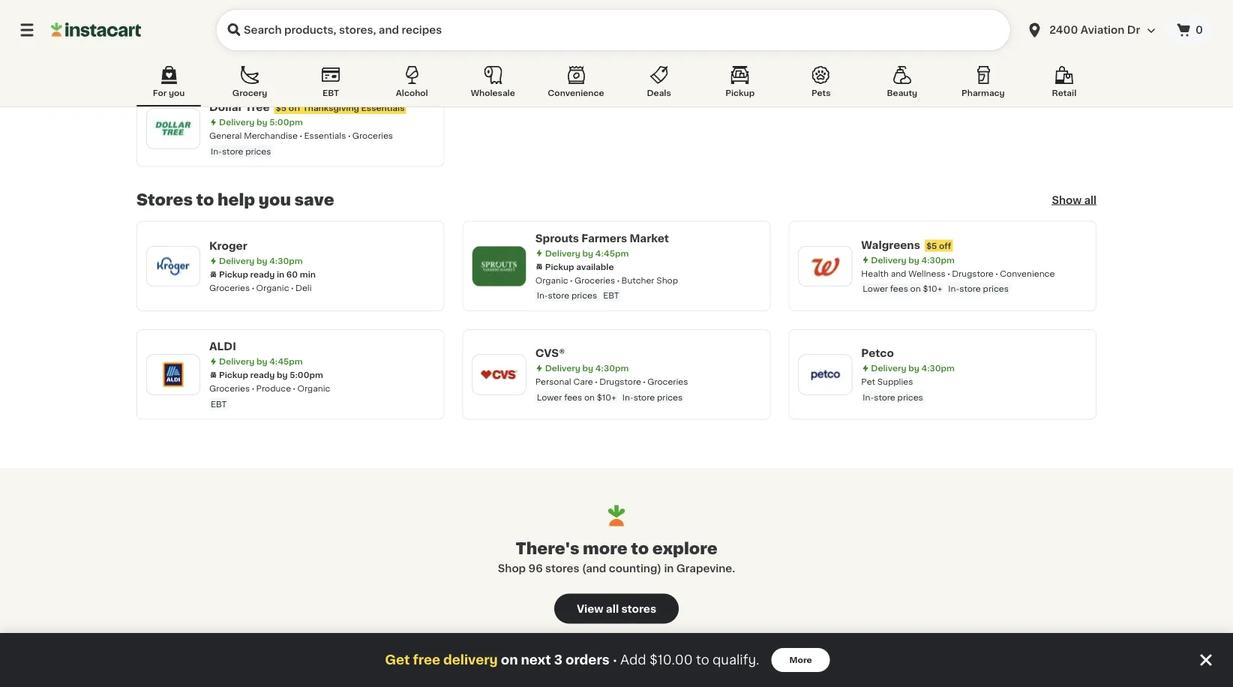 Task type: vqa. For each thing, say whether or not it's contained in the screenshot.
left Lower
yes



Task type: locate. For each thing, give the bounding box(es) containing it.
lower down the personal
[[537, 394, 562, 402]]

groceries inside general merchandise essentials groceries in-store prices
[[353, 132, 393, 140]]

deals
[[647, 89, 671, 97]]

2 ready from the top
[[250, 371, 275, 380]]

stores
[[137, 192, 193, 208]]

delivery down sprouts
[[545, 249, 581, 258]]

essentials inside dollar tree $5 off thanksgiving essentials
[[361, 104, 405, 113]]

show all
[[1052, 195, 1097, 206]]

0 horizontal spatial merchandise
[[244, 132, 298, 140]]

for you button
[[137, 63, 201, 107]]

5:00pm up produce
[[290, 371, 323, 380]]

1 vertical spatial 5:00pm
[[290, 371, 323, 380]]

1 vertical spatial ebt
[[603, 292, 619, 300]]

delivery by 4:45pm
[[219, 39, 303, 47], [545, 39, 629, 47], [871, 39, 955, 47], [545, 249, 629, 258], [219, 358, 303, 366]]

96
[[529, 563, 543, 574]]

petco
[[862, 349, 894, 359]]

4:45pm up lawn & garden hardware home decor
[[596, 39, 629, 47]]

0 horizontal spatial convenience
[[548, 89, 604, 97]]

off up general merchandise essentials groceries in-store prices
[[289, 104, 301, 113]]

0 vertical spatial $10+
[[923, 285, 943, 293]]

on
[[911, 285, 921, 293], [584, 394, 595, 402], [501, 654, 518, 667]]

ebt
[[323, 89, 339, 97], [603, 292, 619, 300], [211, 400, 227, 409]]

0 vertical spatial ready
[[250, 271, 275, 279]]

all right show
[[1085, 195, 1097, 206]]

1 vertical spatial fees
[[564, 394, 582, 402]]

delivery by 4:30pm for petco
[[871, 365, 955, 373]]

essentials inside target $5 off thanksgiving essentials new
[[337, 25, 380, 33]]

1 vertical spatial stores
[[622, 604, 657, 614]]

delivery by 4:30pm up the supplies
[[871, 365, 955, 373]]

dollar tree $5 off thanksgiving essentials
[[209, 102, 405, 113]]

0 vertical spatial in
[[277, 271, 285, 279]]

merchandise for general merchandise essentials groceries
[[896, 53, 950, 61]]

general for general merchandise essentials groceries
[[862, 53, 894, 61]]

0 vertical spatial fees
[[891, 285, 909, 293]]

you
[[169, 89, 185, 97], [259, 192, 291, 208]]

$5 up "wellness"
[[927, 242, 937, 250]]

pantry frozen food dairy
[[209, 53, 322, 61]]

you right 'help'
[[259, 192, 291, 208]]

ebt up dollar tree $5 off thanksgiving essentials
[[323, 89, 339, 97]]

dollar tree logo image
[[154, 109, 193, 148]]

for you
[[153, 89, 185, 97]]

1 vertical spatial on
[[584, 394, 595, 402]]

4:30pm for kroger
[[270, 257, 303, 265]]

off up "wellness"
[[939, 242, 952, 250]]

1 horizontal spatial in
[[664, 563, 674, 574]]

pickup for sprouts farmers market
[[545, 263, 574, 271]]

off inside walgreens $5 off
[[939, 242, 952, 250]]

0 vertical spatial lower
[[863, 285, 888, 293]]

drugstore right "wellness"
[[952, 270, 994, 278]]

1 horizontal spatial to
[[631, 541, 649, 557]]

merchandise down delivery by 5:00pm
[[244, 132, 298, 140]]

0 horizontal spatial general
[[209, 132, 242, 140]]

1 horizontal spatial ebt
[[323, 89, 339, 97]]

1 vertical spatial merchandise
[[244, 132, 298, 140]]

•
[[613, 654, 618, 666]]

delivery for the petco logo
[[871, 365, 907, 373]]

pets button
[[789, 63, 854, 107]]

0 horizontal spatial in
[[277, 271, 285, 279]]

view all stores link
[[555, 594, 679, 624]]

view all stores
[[577, 604, 657, 614]]

in inside the there's more to explore shop 96 stores (and counting) in grapevine.
[[664, 563, 674, 574]]

shop left 96
[[498, 563, 526, 574]]

4:45pm for essentials
[[922, 39, 955, 47]]

$5 off thanksgiving essentials
[[940, 25, 1069, 33]]

5:00pm down dollar tree $5 off thanksgiving essentials
[[270, 119, 303, 127]]

frozen
[[243, 53, 271, 61]]

0 vertical spatial to
[[196, 192, 214, 208]]

target
[[209, 23, 245, 33]]

organic down pickup ready in 60 min
[[256, 284, 289, 292]]

convenience button
[[542, 63, 610, 107]]

prices inside the pet supplies in-store prices
[[898, 394, 924, 402]]

in- inside general merchandise essentials groceries in-store prices
[[211, 147, 222, 156]]

delivery for kroger logo
[[219, 257, 255, 265]]

lower
[[863, 285, 888, 293], [537, 394, 562, 402]]

thanksgiving up general merchandise essentials groceries in-store prices
[[303, 104, 359, 113]]

essentials inside general merchandise essentials groceries in-store prices
[[304, 132, 346, 140]]

by up produce
[[277, 371, 288, 380]]

1 vertical spatial shop
[[498, 563, 526, 574]]

2 vertical spatial on
[[501, 654, 518, 667]]

0 horizontal spatial $10+
[[597, 394, 617, 402]]

0 horizontal spatial lower
[[537, 394, 562, 402]]

thanksgiving up dairy on the left top of page
[[278, 25, 335, 33]]

convenience inside health and wellness drugstore convenience lower fees on $10+ in-store prices
[[1000, 270, 1055, 278]]

off
[[264, 25, 276, 33], [953, 25, 966, 33], [289, 104, 301, 113], [939, 242, 952, 250]]

all inside button
[[606, 604, 619, 614]]

to left 'help'
[[196, 192, 214, 208]]

ready up produce
[[250, 371, 275, 380]]

4:30pm up the pet supplies in-store prices
[[922, 365, 955, 373]]

merchandise up beauty button
[[896, 53, 950, 61]]

delivery for 'walgreens logo'
[[871, 256, 907, 265]]

1 vertical spatial ready
[[250, 371, 275, 380]]

1 horizontal spatial general
[[862, 53, 894, 61]]

delivery for sprouts farmers market logo
[[545, 249, 581, 258]]

delivery down dollar
[[219, 119, 255, 127]]

1 vertical spatial general
[[209, 132, 242, 140]]

in down explore
[[664, 563, 674, 574]]

$10+
[[923, 285, 943, 293], [597, 394, 617, 402]]

get free delivery on next 3 orders • add $10.00 to qualify.
[[385, 654, 760, 667]]

to up counting)
[[631, 541, 649, 557]]

aldi logo image
[[154, 355, 193, 395]]

$5 up "frozen"
[[251, 25, 262, 33]]

to inside treatment tracker modal dialog
[[696, 654, 710, 667]]

sprouts
[[536, 233, 579, 244]]

merchandise inside general merchandise essentials groceries in-store prices
[[244, 132, 298, 140]]

stores down counting)
[[622, 604, 657, 614]]

0 vertical spatial all
[[1085, 195, 1097, 206]]

delivery
[[219, 39, 255, 47], [545, 39, 581, 47], [871, 39, 907, 47], [219, 119, 255, 127], [545, 249, 581, 258], [871, 256, 907, 265], [219, 257, 255, 265], [219, 358, 255, 366], [545, 365, 581, 373], [871, 365, 907, 373]]

delivery by 4:45pm up "frozen"
[[219, 39, 303, 47]]

in left the 60
[[277, 271, 285, 279]]

lawn & garden hardware home decor
[[536, 53, 704, 61]]

delivery by 4:45pm for pickup ready by 5:00pm
[[219, 358, 303, 366]]

1 vertical spatial to
[[631, 541, 649, 557]]

shop inside organic groceries butcher shop in-store prices ebt
[[657, 277, 678, 285]]

health
[[862, 270, 889, 278]]

4:45pm for pickup available
[[596, 249, 629, 258]]

0 vertical spatial stores
[[546, 563, 580, 574]]

general inside general merchandise essentials groceries in-store prices
[[209, 132, 242, 140]]

delivery by 4:30pm
[[871, 256, 955, 265], [219, 257, 303, 265], [545, 365, 629, 373], [871, 365, 955, 373]]

store
[[222, 147, 243, 156], [960, 285, 981, 293], [548, 292, 570, 300], [634, 394, 655, 402], [874, 394, 896, 402]]

1 horizontal spatial you
[[259, 192, 291, 208]]

0 horizontal spatial ebt
[[211, 400, 227, 409]]

by up available
[[583, 249, 594, 258]]

personal
[[536, 378, 572, 386]]

delivery by 4:45pm for pickup available
[[545, 249, 629, 258]]

ebt down aldi
[[211, 400, 227, 409]]

target $5 off thanksgiving essentials new
[[209, 23, 407, 33]]

0 vertical spatial on
[[911, 285, 921, 293]]

None search field
[[216, 9, 1011, 51]]

ready up groceries organic deli
[[250, 271, 275, 279]]

all
[[1085, 195, 1097, 206], [606, 604, 619, 614]]

more
[[583, 541, 628, 557]]

on down care
[[584, 394, 595, 402]]

shop inside the there's more to explore shop 96 stores (and counting) in grapevine.
[[498, 563, 526, 574]]

0 horizontal spatial fees
[[564, 394, 582, 402]]

0 horizontal spatial stores
[[546, 563, 580, 574]]

by
[[257, 39, 267, 47], [583, 39, 594, 47], [909, 39, 920, 47], [257, 119, 267, 127], [583, 249, 594, 258], [909, 256, 920, 265], [257, 257, 267, 265], [257, 358, 267, 366], [583, 365, 594, 373], [909, 365, 920, 373], [277, 371, 288, 380]]

in- inside health and wellness drugstore convenience lower fees on $10+ in-store prices
[[949, 285, 960, 293]]

0 vertical spatial you
[[169, 89, 185, 97]]

2 vertical spatial ebt
[[211, 400, 227, 409]]

show all button
[[1052, 193, 1097, 208]]

on left next on the bottom left of page
[[501, 654, 518, 667]]

all right view
[[606, 604, 619, 614]]

thanksgiving up general merchandise essentials groceries
[[968, 25, 1024, 33]]

4:30pm up "wellness"
[[922, 256, 955, 265]]

4:45pm up general merchandise essentials groceries
[[922, 39, 955, 47]]

4:30pm up the 60
[[270, 257, 303, 265]]

drugstore right care
[[600, 378, 641, 386]]

ready
[[250, 271, 275, 279], [250, 371, 275, 380]]

0 horizontal spatial to
[[196, 192, 214, 208]]

general up beauty button
[[862, 53, 894, 61]]

delivery by 5:00pm
[[219, 119, 303, 127]]

organic right produce
[[298, 385, 330, 393]]

0 horizontal spatial all
[[606, 604, 619, 614]]

1 horizontal spatial $10+
[[923, 285, 943, 293]]

prices
[[246, 147, 271, 156], [983, 285, 1009, 293], [572, 292, 597, 300], [657, 394, 683, 402], [898, 394, 924, 402]]

1 horizontal spatial stores
[[622, 604, 657, 614]]

4:45pm for pickup ready by 5:00pm
[[270, 358, 303, 366]]

1 horizontal spatial lower
[[863, 285, 888, 293]]

counting)
[[609, 563, 662, 574]]

4:45pm down farmers
[[596, 249, 629, 258]]

personal care drugstore groceries lower fees on $10+ in-store prices
[[536, 378, 688, 402]]

1 horizontal spatial shop
[[657, 277, 678, 285]]

1 vertical spatial lower
[[537, 394, 562, 402]]

lower inside personal care drugstore groceries lower fees on $10+ in-store prices
[[537, 394, 562, 402]]

beauty
[[887, 89, 918, 97]]

prices inside health and wellness drugstore convenience lower fees on $10+ in-store prices
[[983, 285, 1009, 293]]

2 horizontal spatial ebt
[[603, 292, 619, 300]]

1 ready from the top
[[250, 271, 275, 279]]

convenience
[[548, 89, 604, 97], [1000, 270, 1055, 278]]

save
[[295, 192, 334, 208]]

1 vertical spatial $10+
[[597, 394, 617, 402]]

4:30pm up personal care drugstore groceries lower fees on $10+ in-store prices
[[596, 365, 629, 373]]

1 horizontal spatial convenience
[[1000, 270, 1055, 278]]

1 horizontal spatial drugstore
[[952, 270, 994, 278]]

walgreens logo image
[[806, 247, 845, 286]]

1 vertical spatial all
[[606, 604, 619, 614]]

by down tree
[[257, 119, 267, 127]]

2 horizontal spatial organic
[[536, 277, 568, 285]]

delivery down walgreens
[[871, 256, 907, 265]]

dr
[[1128, 25, 1141, 35]]

essentials
[[337, 25, 380, 33], [1026, 25, 1069, 33], [956, 53, 999, 61], [361, 104, 405, 113], [304, 132, 346, 140]]

wholesale button
[[461, 63, 525, 107]]

delivery for aldi logo
[[219, 358, 255, 366]]

$5
[[251, 25, 262, 33], [940, 25, 951, 33], [276, 104, 287, 113], [927, 242, 937, 250]]

organic down pickup available
[[536, 277, 568, 285]]

0 horizontal spatial on
[[501, 654, 518, 667]]

1 horizontal spatial fees
[[891, 285, 909, 293]]

grapevine.
[[677, 563, 736, 574]]

fees inside personal care drugstore groceries lower fees on $10+ in-store prices
[[564, 394, 582, 402]]

you right for
[[169, 89, 185, 97]]

fees down care
[[564, 394, 582, 402]]

1 vertical spatial drugstore
[[600, 378, 641, 386]]

view
[[577, 604, 604, 614]]

delivery up the personal
[[545, 365, 581, 373]]

ebt down available
[[603, 292, 619, 300]]

0 vertical spatial shop
[[657, 277, 678, 285]]

1 vertical spatial you
[[259, 192, 291, 208]]

1 horizontal spatial merchandise
[[896, 53, 950, 61]]

delivery by 4:45pm for frozen food
[[219, 39, 303, 47]]

off up pantry frozen food dairy
[[264, 25, 276, 33]]

4:45pm up food
[[270, 39, 303, 47]]

1 horizontal spatial on
[[584, 394, 595, 402]]

all for view
[[606, 604, 619, 614]]

delivery by 4:45pm up 'pickup ready by 5:00pm'
[[219, 358, 303, 366]]

delivery by 4:30pm up pickup ready in 60 min
[[219, 257, 303, 265]]

pet supplies in-store prices
[[862, 378, 924, 402]]

0 vertical spatial merchandise
[[896, 53, 950, 61]]

supplies
[[878, 378, 913, 386]]

pickup inside button
[[726, 89, 755, 97]]

off inside target $5 off thanksgiving essentials new
[[264, 25, 276, 33]]

1 vertical spatial in
[[664, 563, 674, 574]]

pharmacy
[[962, 89, 1005, 97]]

general merchandise essentials groceries in-store prices
[[209, 132, 393, 156]]

1 horizontal spatial organic
[[298, 385, 330, 393]]

to right the $10.00 on the right of page
[[696, 654, 710, 667]]

treatment tracker modal dialog
[[0, 633, 1234, 687]]

pets
[[812, 89, 831, 97]]

store inside general merchandise essentials groceries in-store prices
[[222, 147, 243, 156]]

delivery by 4:30pm up care
[[545, 365, 629, 373]]

1 vertical spatial convenience
[[1000, 270, 1055, 278]]

store inside health and wellness drugstore convenience lower fees on $10+ in-store prices
[[960, 285, 981, 293]]

$5 inside walgreens $5 off
[[927, 242, 937, 250]]

stores to help you save tab panel
[[137, 0, 1097, 420]]

delivery down target
[[219, 39, 255, 47]]

groceries inside organic groceries butcher shop in-store prices ebt
[[575, 277, 615, 285]]

$5 right tree
[[276, 104, 287, 113]]

0 horizontal spatial drugstore
[[600, 378, 641, 386]]

pickup button
[[708, 63, 773, 107]]

delivery up the supplies
[[871, 365, 907, 373]]

in- inside personal care drugstore groceries lower fees on $10+ in-store prices
[[623, 394, 634, 402]]

cvs®
[[536, 349, 565, 359]]

delivery by 4:45pm up general merchandise essentials groceries
[[871, 39, 955, 47]]

ready for kroger
[[250, 271, 275, 279]]

2 horizontal spatial to
[[696, 654, 710, 667]]

store inside personal care drugstore groceries lower fees on $10+ in-store prices
[[634, 394, 655, 402]]

kroger logo image
[[154, 247, 193, 286]]

thanksgiving inside target $5 off thanksgiving essentials new
[[278, 25, 335, 33]]

lower down the health
[[863, 285, 888, 293]]

delivery by 4:30pm for cvs®
[[545, 365, 629, 373]]

beauty button
[[870, 63, 935, 107]]

general
[[862, 53, 894, 61], [209, 132, 242, 140]]

delivery down kroger
[[219, 257, 255, 265]]

0 vertical spatial convenience
[[548, 89, 604, 97]]

fees down and
[[891, 285, 909, 293]]

delivery by 4:45pm up pickup available
[[545, 249, 629, 258]]

shop
[[657, 277, 678, 285], [498, 563, 526, 574]]

delivery by 4:30pm for kroger
[[219, 257, 303, 265]]

0 vertical spatial general
[[862, 53, 894, 61]]

1 horizontal spatial all
[[1085, 195, 1097, 206]]

stores to help you save
[[137, 192, 334, 208]]

0 horizontal spatial you
[[169, 89, 185, 97]]

to
[[196, 192, 214, 208], [631, 541, 649, 557], [696, 654, 710, 667]]

pickup available
[[545, 263, 614, 271]]

delivery down aldi
[[219, 358, 255, 366]]

lower inside health and wellness drugstore convenience lower fees on $10+ in-store prices
[[863, 285, 888, 293]]

0 horizontal spatial shop
[[498, 563, 526, 574]]

delivery by 4:45pm up the garden
[[545, 39, 629, 47]]

by down walgreens $5 off
[[909, 256, 920, 265]]

shop right butcher
[[657, 277, 678, 285]]

all inside popup button
[[1085, 195, 1097, 206]]

in-
[[211, 147, 222, 156], [949, 285, 960, 293], [537, 292, 548, 300], [623, 394, 634, 402], [863, 394, 874, 402]]

2 horizontal spatial on
[[911, 285, 921, 293]]

tree
[[245, 102, 270, 113]]

0 vertical spatial ebt
[[323, 89, 339, 97]]

&
[[559, 53, 566, 61]]

0 vertical spatial drugstore
[[952, 270, 994, 278]]

add
[[621, 654, 647, 667]]

4:45pm up 'pickup ready by 5:00pm'
[[270, 358, 303, 366]]

ebt inside organic groceries butcher shop in-store prices ebt
[[603, 292, 619, 300]]

stores down "there's"
[[546, 563, 580, 574]]

on inside treatment tracker modal dialog
[[501, 654, 518, 667]]

2 vertical spatial to
[[696, 654, 710, 667]]

general down dollar
[[209, 132, 242, 140]]

on down "wellness"
[[911, 285, 921, 293]]

food
[[273, 53, 294, 61]]

merchandise
[[896, 53, 950, 61], [244, 132, 298, 140]]



Task type: describe. For each thing, give the bounding box(es) containing it.
2400 aviation dr
[[1050, 25, 1141, 35]]

0 button
[[1166, 15, 1216, 45]]

produce
[[256, 385, 291, 393]]

off up general merchandise essentials groceries
[[953, 25, 966, 33]]

shop categories tab list
[[137, 63, 1097, 107]]

2400
[[1050, 25, 1079, 35]]

more
[[790, 656, 812, 664]]

wholesale
[[471, 89, 515, 97]]

butcher
[[622, 277, 655, 285]]

aldi
[[209, 342, 236, 352]]

alcohol
[[396, 89, 428, 97]]

orders
[[566, 654, 610, 667]]

organic inside organic groceries butcher shop in-store prices ebt
[[536, 277, 568, 285]]

store inside organic groceries butcher shop in-store prices ebt
[[548, 292, 570, 300]]

by up pantry frozen food dairy
[[257, 39, 267, 47]]

aviation
[[1081, 25, 1125, 35]]

delivery by 4:45pm for essentials
[[871, 39, 955, 47]]

in- inside organic groceries butcher shop in-store prices ebt
[[537, 292, 548, 300]]

farmers
[[582, 233, 627, 244]]

for
[[153, 89, 167, 97]]

store inside the pet supplies in-store prices
[[874, 394, 896, 402]]

in- inside the pet supplies in-store prices
[[863, 394, 874, 402]]

general merchandise essentials groceries
[[862, 53, 1045, 61]]

instacart image
[[51, 21, 141, 39]]

fees inside health and wellness drugstore convenience lower fees on $10+ in-store prices
[[891, 285, 909, 293]]

0
[[1196, 25, 1204, 35]]

grocery
[[232, 89, 267, 97]]

thanksgiving inside dollar tree $5 off thanksgiving essentials
[[303, 104, 359, 113]]

by up the garden
[[583, 39, 594, 47]]

care
[[574, 378, 593, 386]]

there's more to explore shop 96 stores (and counting) in grapevine.
[[498, 541, 736, 574]]

pickup for kroger
[[219, 271, 248, 279]]

general for general merchandise essentials groceries in-store prices
[[209, 132, 242, 140]]

lawn
[[536, 53, 557, 61]]

explore
[[653, 541, 718, 557]]

2400 aviation dr button
[[1026, 9, 1157, 51]]

by up care
[[583, 365, 594, 373]]

groceries inside groceries produce organic ebt
[[209, 385, 250, 393]]

ready for aldi
[[250, 371, 275, 380]]

garden
[[568, 53, 599, 61]]

prices inside organic groceries butcher shop in-store prices ebt
[[572, 292, 597, 300]]

show
[[1052, 195, 1082, 206]]

walgreens $5 off
[[862, 240, 952, 251]]

on inside personal care drugstore groceries lower fees on $10+ in-store prices
[[584, 394, 595, 402]]

pickup for aldi
[[219, 371, 248, 380]]

$5 up general merchandise essentials groceries
[[940, 25, 951, 33]]

stores inside the there's more to explore shop 96 stores (and counting) in grapevine.
[[546, 563, 580, 574]]

pharmacy button
[[951, 63, 1016, 107]]

retail
[[1052, 89, 1077, 97]]

decor
[[678, 53, 704, 61]]

3
[[554, 654, 563, 667]]

dollar
[[209, 102, 243, 113]]

pantry
[[209, 53, 236, 61]]

get
[[385, 654, 410, 667]]

there's
[[516, 541, 580, 557]]

qualify.
[[713, 654, 760, 667]]

petco logo image
[[806, 355, 845, 395]]

$10+ inside health and wellness drugstore convenience lower fees on $10+ in-store prices
[[923, 285, 943, 293]]

delivery
[[443, 654, 498, 667]]

free
[[413, 654, 440, 667]]

new
[[388, 25, 407, 33]]

ebt inside groceries produce organic ebt
[[211, 400, 227, 409]]

you inside button
[[169, 89, 185, 97]]

by up general merchandise essentials groceries
[[909, 39, 920, 47]]

Search field
[[216, 9, 1011, 51]]

by up pickup ready in 60 min
[[257, 257, 267, 265]]

in inside stores to help you save tab panel
[[277, 271, 285, 279]]

stores inside button
[[622, 604, 657, 614]]

min
[[300, 271, 316, 279]]

0 vertical spatial 5:00pm
[[270, 119, 303, 127]]

grocery button
[[218, 63, 282, 107]]

convenience inside button
[[548, 89, 604, 97]]

off inside dollar tree $5 off thanksgiving essentials
[[289, 104, 301, 113]]

groceries produce organic ebt
[[209, 385, 330, 409]]

groceries inside personal care drugstore groceries lower fees on $10+ in-store prices
[[648, 378, 688, 386]]

ebt inside button
[[323, 89, 339, 97]]

delivery up &
[[545, 39, 581, 47]]

pickup ready by 5:00pm
[[219, 371, 323, 380]]

dairy
[[300, 53, 322, 61]]

ebt button
[[299, 63, 363, 107]]

pet
[[862, 378, 876, 386]]

you inside tab panel
[[259, 192, 291, 208]]

$5 inside dollar tree $5 off thanksgiving essentials
[[276, 104, 287, 113]]

organic groceries butcher shop in-store prices ebt
[[536, 277, 678, 300]]

deli
[[296, 284, 312, 292]]

cvs® logo image
[[480, 355, 519, 395]]

groceries organic deli
[[209, 284, 312, 292]]

prices inside general merchandise essentials groceries in-store prices
[[246, 147, 271, 156]]

4:30pm for petco
[[922, 365, 955, 373]]

kroger
[[209, 241, 247, 252]]

delivery for dollar tree logo
[[219, 119, 255, 127]]

more button
[[772, 648, 830, 672]]

delivery for cvs® logo
[[545, 365, 581, 373]]

all for show
[[1085, 195, 1097, 206]]

drugstore inside personal care drugstore groceries lower fees on $10+ in-store prices
[[600, 378, 641, 386]]

to inside the there's more to explore shop 96 stores (and counting) in grapevine.
[[631, 541, 649, 557]]

0 horizontal spatial organic
[[256, 284, 289, 292]]

delivery by 4:30pm down walgreens $5 off
[[871, 256, 955, 265]]

help
[[218, 192, 255, 208]]

4:30pm for cvs®
[[596, 365, 629, 373]]

merchandise for general merchandise essentials groceries in-store prices
[[244, 132, 298, 140]]

by up the supplies
[[909, 365, 920, 373]]

market
[[630, 233, 669, 244]]

sprouts farmers market logo image
[[480, 247, 519, 286]]

deals button
[[627, 63, 692, 107]]

organic inside groceries produce organic ebt
[[298, 385, 330, 393]]

$10.00
[[650, 654, 693, 667]]

60
[[287, 271, 298, 279]]

hardware
[[605, 53, 645, 61]]

drugstore inside health and wellness drugstore convenience lower fees on $10+ in-store prices
[[952, 270, 994, 278]]

pickup ready in 60 min
[[219, 271, 316, 279]]

next
[[521, 654, 551, 667]]

health and wellness drugstore convenience lower fees on $10+ in-store prices
[[862, 270, 1055, 293]]

wellness
[[909, 270, 946, 278]]

4:45pm for frozen food
[[270, 39, 303, 47]]

(and
[[582, 563, 607, 574]]

$5 inside target $5 off thanksgiving essentials new
[[251, 25, 262, 33]]

by up 'pickup ready by 5:00pm'
[[257, 358, 267, 366]]

2400 aviation dr button
[[1017, 9, 1166, 51]]

delivery up beauty button
[[871, 39, 907, 47]]

walgreens
[[862, 240, 921, 251]]

prices inside personal care drugstore groceries lower fees on $10+ in-store prices
[[657, 394, 683, 402]]

to inside stores to help you save tab panel
[[196, 192, 214, 208]]

$10+ inside personal care drugstore groceries lower fees on $10+ in-store prices
[[597, 394, 617, 402]]

retail button
[[1032, 63, 1097, 107]]

sprouts farmers market
[[536, 233, 669, 244]]

available
[[576, 263, 614, 271]]

on inside health and wellness drugstore convenience lower fees on $10+ in-store prices
[[911, 285, 921, 293]]



